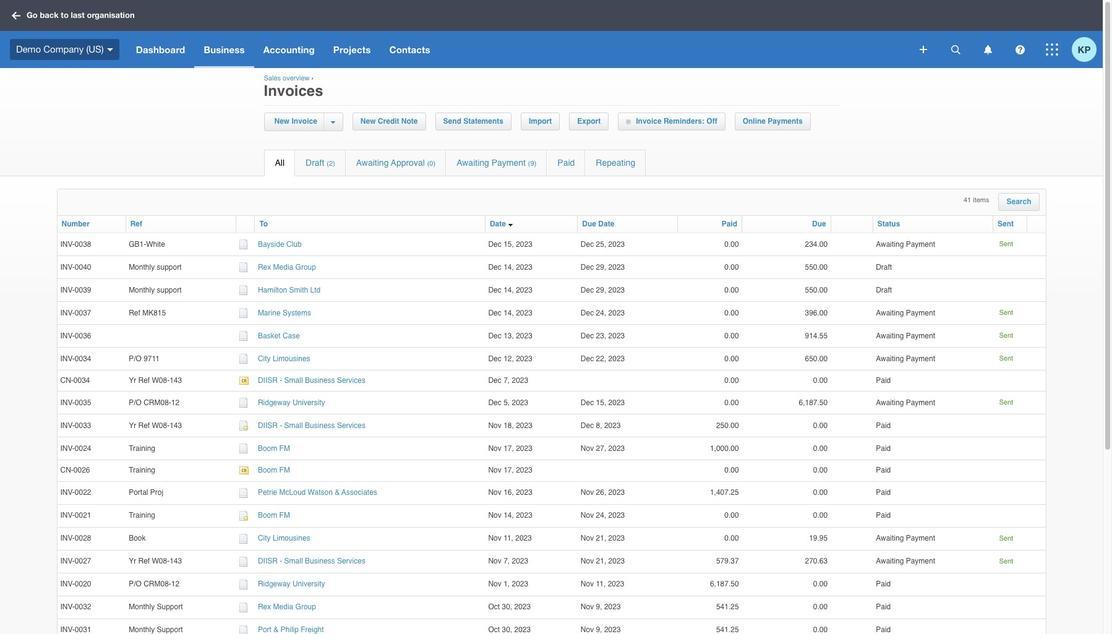 Task type: vqa. For each thing, say whether or not it's contained in the screenshot.


Task type: locate. For each thing, give the bounding box(es) containing it.
1 horizontal spatial date
[[598, 220, 615, 228]]

29, down 25,
[[596, 263, 606, 271]]

limousines
[[273, 354, 310, 363], [273, 534, 310, 543]]

business for 0034
[[305, 376, 335, 385]]

2 30, from the top
[[502, 625, 512, 634]]

1 550.00 from the top
[[805, 263, 828, 271]]

monthly support for inv-0040
[[129, 263, 182, 271]]

(0)
[[427, 160, 436, 168]]

0 vertical spatial fm
[[279, 444, 290, 453]]

systems
[[283, 308, 311, 317]]

paid for 0026
[[876, 466, 891, 475]]

new down invoices
[[274, 117, 290, 126]]

ref down book
[[138, 557, 150, 565]]

1 vertical spatial &
[[274, 625, 279, 634]]

1 vertical spatial support
[[157, 286, 182, 294]]

inv- down cn-0026
[[60, 488, 75, 497]]

1 monthly from the top
[[129, 263, 155, 271]]

0 vertical spatial dec 14, 2023
[[488, 263, 533, 271]]

0 vertical spatial 143
[[170, 376, 182, 385]]

0 vertical spatial 12
[[171, 398, 179, 407]]

26,
[[596, 488, 606, 497]]

0 vertical spatial 6,187.50
[[799, 398, 828, 407]]

2 new from the left
[[361, 117, 376, 126]]

oct 30, 2023 for rex media group
[[488, 603, 531, 611]]

3 14, from the top
[[504, 308, 514, 317]]

2 diisr - small business services from the top
[[258, 421, 366, 430]]

0034 down 0036
[[75, 354, 91, 363]]

2 vertical spatial -
[[280, 557, 282, 565]]

0 vertical spatial diisr
[[258, 376, 278, 385]]

0 vertical spatial ridgeway university
[[258, 398, 325, 407]]

dec
[[488, 240, 502, 248], [581, 240, 594, 248], [488, 263, 502, 271], [581, 263, 594, 271], [488, 286, 502, 294], [581, 286, 594, 294], [488, 308, 502, 317], [581, 308, 594, 317], [488, 331, 502, 340], [581, 331, 594, 340], [488, 354, 502, 363], [581, 354, 594, 363], [488, 376, 502, 385], [488, 398, 502, 407], [581, 398, 594, 407], [581, 421, 594, 430]]

0 horizontal spatial invoice
[[292, 117, 317, 126]]

& right the 'watson'
[[335, 488, 340, 497]]

1 w08- from the top
[[152, 376, 170, 385]]

philip
[[281, 625, 299, 634]]

1 ridgeway university from the top
[[258, 398, 325, 407]]

sent for 396.00
[[999, 309, 1013, 317]]

inv- up inv-0039
[[60, 263, 75, 271]]

date down 'awaiting payment (9)'
[[490, 220, 506, 228]]

rex media group up 'philip'
[[258, 603, 316, 611]]

accounting
[[263, 44, 315, 55]]

yr down the "p/o 9711"
[[129, 376, 136, 385]]

inv-0040
[[60, 263, 91, 271]]

rex media group link up 'philip'
[[258, 603, 316, 611]]

inv- up inv-0020
[[60, 557, 75, 565]]

2 vertical spatial diisr - small business services link
[[258, 557, 366, 565]]

support for 0040
[[157, 263, 182, 271]]

1 horizontal spatial due
[[812, 220, 826, 228]]

2 vertical spatial training
[[129, 511, 155, 520]]

0 vertical spatial 29,
[[596, 263, 606, 271]]

support down white
[[157, 263, 182, 271]]

nov 17, 2023 up nov 16, 2023
[[488, 466, 533, 475]]

0 vertical spatial yr
[[129, 376, 136, 385]]

hamilton
[[258, 286, 287, 294]]

import link
[[521, 113, 559, 130]]

statements
[[463, 117, 503, 126]]

7 awaiting payment from the top
[[876, 557, 935, 565]]

city for p/o 9711
[[258, 354, 271, 363]]

bayside club
[[258, 240, 302, 248]]

rex up port
[[258, 603, 271, 611]]

2 9, from the top
[[596, 625, 602, 634]]

paid inside the 'paid' link
[[558, 158, 575, 168]]

watson
[[308, 488, 333, 497]]

monthly right 0032
[[129, 603, 155, 611]]

inv-
[[60, 240, 75, 248], [60, 263, 75, 271], [60, 286, 75, 294], [60, 308, 75, 317], [60, 331, 75, 340], [60, 354, 75, 363], [60, 398, 75, 407], [60, 421, 75, 430], [60, 444, 75, 453], [60, 488, 75, 497], [60, 511, 75, 520], [60, 534, 75, 543], [60, 557, 75, 565], [60, 580, 75, 588], [60, 603, 75, 611], [60, 625, 75, 634]]

2 vertical spatial services
[[337, 557, 366, 565]]

2 vertical spatial diisr
[[258, 557, 278, 565]]

1 city limousines from the top
[[258, 354, 310, 363]]

crm08- down 9711
[[144, 398, 171, 407]]

ref
[[130, 220, 142, 228], [129, 308, 140, 317], [138, 376, 150, 385], [138, 421, 150, 430], [138, 557, 150, 565]]

0 vertical spatial support
[[157, 263, 182, 271]]

550.00 for hamilton smith ltd
[[805, 286, 828, 294]]

1 nov 17, 2023 from the top
[[488, 444, 533, 453]]

date up dec 25, 2023
[[598, 220, 615, 228]]

svg image inside go back to last organisation link
[[12, 11, 20, 19]]

dec 8, 2023
[[581, 421, 625, 430]]

draft
[[306, 158, 324, 168], [876, 263, 892, 271], [876, 286, 892, 294]]

1 vertical spatial ridgeway
[[258, 580, 290, 588]]

awaiting
[[356, 158, 389, 168], [457, 158, 489, 168], [876, 240, 904, 248], [876, 308, 904, 317], [876, 331, 904, 340], [876, 354, 904, 363], [876, 398, 904, 407], [876, 534, 904, 543], [876, 557, 904, 565]]

1 vertical spatial rex media group link
[[258, 603, 316, 611]]

p/o down book
[[129, 580, 142, 588]]

1 awaiting payment from the top
[[876, 240, 935, 248]]

2 services from the top
[[337, 421, 366, 430]]

services for dec 7, 2023
[[337, 376, 366, 385]]

1 invoice from the left
[[292, 117, 317, 126]]

w08- for inv-0033
[[152, 421, 170, 430]]

13 inv- from the top
[[60, 557, 75, 565]]

1 vertical spatial fm
[[279, 466, 290, 475]]

2 monthly support from the top
[[129, 625, 183, 634]]

due date link
[[582, 220, 615, 228]]

23,
[[596, 331, 606, 340]]

group up 'smith'
[[295, 263, 316, 271]]

2 rex from the top
[[258, 603, 271, 611]]

0 vertical spatial diisr - small business services link
[[258, 376, 366, 385]]

1 vertical spatial city
[[258, 534, 271, 543]]

9,
[[596, 603, 602, 611], [596, 625, 602, 634]]

1 vertical spatial diisr - small business services link
[[258, 421, 366, 430]]

all link
[[264, 150, 294, 176]]

yr ref w08-143 for cn-0034
[[129, 376, 182, 385]]

p/o down the "p/o 9711"
[[129, 398, 142, 407]]

city limousines link down basket case
[[258, 354, 310, 363]]

diisr - small business services link for nov 18, 2023
[[258, 421, 366, 430]]

payment for 6,187.50
[[906, 398, 935, 407]]

inv- for 0039
[[60, 286, 75, 294]]

1 support from the top
[[157, 603, 183, 611]]

10 inv- from the top
[[60, 488, 75, 497]]

1 crm08- from the top
[[144, 398, 171, 407]]

24, for nov
[[596, 511, 606, 520]]

invoice
[[292, 117, 317, 126], [636, 117, 662, 126]]

basket case link
[[258, 331, 300, 340]]

invoice down invoices
[[292, 117, 317, 126]]

3 diisr from the top
[[258, 557, 278, 565]]

city limousines link down 'mcloud'
[[258, 534, 310, 543]]

2 diisr from the top
[[258, 421, 278, 430]]

media for support
[[273, 603, 293, 611]]

1 vertical spatial nov 11, 2023
[[581, 580, 629, 588]]

17,
[[504, 444, 514, 453], [504, 466, 514, 475]]

dec 14, 2023 for group
[[488, 263, 533, 271]]

petrie
[[258, 488, 277, 497]]

media
[[273, 263, 293, 271], [273, 603, 293, 611]]

crm08-
[[144, 398, 171, 407], [144, 580, 171, 588]]

3 w08- from the top
[[152, 557, 170, 565]]

7 inv- from the top
[[60, 398, 75, 407]]

cn- down inv-0024
[[60, 466, 74, 475]]

2 support from the top
[[157, 625, 183, 634]]

awaiting payment (9)
[[457, 158, 537, 168]]

- for inv-0027
[[280, 557, 282, 565]]

monthly right 0031
[[129, 625, 155, 634]]

4 awaiting payment from the top
[[876, 354, 935, 363]]

inv- down inv-0027
[[60, 580, 75, 588]]

2 rex media group link from the top
[[258, 603, 316, 611]]

limousines for p/o 9711
[[273, 354, 310, 363]]

1 vertical spatial 9,
[[596, 625, 602, 634]]

1 vertical spatial support
[[157, 625, 183, 634]]

dec 5, 2023
[[488, 398, 528, 407]]

demo
[[16, 44, 41, 54]]

0 vertical spatial 541.25
[[716, 603, 739, 611]]

nov
[[488, 421, 502, 430], [488, 444, 502, 453], [581, 444, 594, 453], [488, 466, 502, 475], [488, 488, 502, 497], [581, 488, 594, 497], [488, 511, 502, 520], [581, 511, 594, 520], [488, 534, 502, 543], [581, 534, 594, 543], [488, 557, 502, 565], [581, 557, 594, 565], [488, 580, 502, 588], [581, 580, 594, 588], [581, 603, 594, 611], [581, 625, 594, 634]]

2 support from the top
[[157, 286, 182, 294]]

1 horizontal spatial &
[[335, 488, 340, 497]]

2 awaiting payment from the top
[[876, 308, 935, 317]]

diisr for 0027
[[258, 557, 278, 565]]

1 vertical spatial monthly support
[[129, 625, 183, 634]]

city limousines link for book
[[258, 534, 310, 543]]

2 vertical spatial boom fm link
[[258, 511, 290, 520]]

monthly for 0039
[[129, 286, 155, 294]]

inv- down cn-0034
[[60, 398, 75, 407]]

due for due date
[[582, 220, 596, 228]]

1 vertical spatial city limousines
[[258, 534, 310, 543]]

0024
[[75, 444, 91, 453]]

2 monthly from the top
[[129, 286, 155, 294]]

1 nov 9, 2023 from the top
[[581, 603, 625, 611]]

0 vertical spatial university
[[293, 398, 325, 407]]

7, up 1,
[[504, 557, 510, 565]]

0 horizontal spatial new
[[274, 117, 290, 126]]

dec 15, 2023 up 'dec 8, 2023'
[[581, 398, 629, 407]]

2 diisr - small business services link from the top
[[258, 421, 366, 430]]

1 ridgeway from the top
[[258, 398, 290, 407]]

1 vertical spatial dec 15, 2023
[[581, 398, 629, 407]]

0 horizontal spatial svg image
[[107, 48, 113, 51]]

0 vertical spatial city limousines
[[258, 354, 310, 363]]

2 group from the top
[[295, 603, 316, 611]]

2 ridgeway university link from the top
[[258, 580, 325, 588]]

2 monthly support from the top
[[129, 286, 182, 294]]

1 vertical spatial w08-
[[152, 421, 170, 430]]

2 29, from the top
[[596, 286, 606, 294]]

nov 11, 2023
[[488, 534, 532, 543], [581, 580, 629, 588]]

1 7, from the top
[[504, 376, 510, 385]]

2 crm08- from the top
[[144, 580, 171, 588]]

paid for 0034
[[876, 376, 891, 385]]

1 p/o from the top
[[129, 354, 142, 363]]

diisr - small business services for dec 7, 2023
[[258, 376, 366, 385]]

0 vertical spatial training
[[129, 444, 155, 453]]

0 vertical spatial 9,
[[596, 603, 602, 611]]

›
[[311, 74, 314, 82]]

1 143 from the top
[[170, 376, 182, 385]]

bayside club link
[[258, 240, 302, 248]]

credit
[[378, 117, 399, 126]]

city down petrie
[[258, 534, 271, 543]]

nov 17, 2023 down nov 18, 2023
[[488, 444, 533, 453]]

0 horizontal spatial 11,
[[504, 534, 513, 543]]

cn- down the inv-0034 at the left bottom of page
[[60, 376, 74, 385]]

1 vertical spatial 24,
[[596, 511, 606, 520]]

24, down 26,
[[596, 511, 606, 520]]

1 horizontal spatial 15,
[[596, 398, 606, 407]]

2 550.00 from the top
[[805, 286, 828, 294]]

online
[[743, 117, 766, 126]]

8,
[[596, 421, 602, 430]]

0.00
[[725, 240, 739, 248], [725, 263, 739, 271], [725, 286, 739, 294], [725, 308, 739, 317], [725, 331, 739, 340], [725, 354, 739, 363], [725, 376, 739, 385], [813, 376, 828, 385], [725, 398, 739, 407], [813, 421, 828, 430], [813, 444, 828, 453], [725, 466, 739, 475], [813, 466, 828, 475], [813, 488, 828, 497], [725, 511, 739, 520], [813, 511, 828, 520], [725, 534, 739, 543], [813, 580, 828, 588], [813, 603, 828, 611], [813, 625, 828, 634]]

0 vertical spatial &
[[335, 488, 340, 497]]

0 vertical spatial p/o
[[129, 354, 142, 363]]

inv- up cn-0026
[[60, 444, 75, 453]]

1 vertical spatial 12
[[171, 580, 179, 588]]

boom fm link for inv-0024
[[258, 444, 290, 453]]

paid for 0033
[[876, 421, 891, 430]]

22,
[[596, 354, 606, 363]]

1 vertical spatial media
[[273, 603, 293, 611]]

2 due from the left
[[812, 220, 826, 228]]

16,
[[504, 488, 514, 497]]

ltd
[[310, 286, 321, 294]]

1 29, from the top
[[596, 263, 606, 271]]

svg image
[[12, 11, 20, 19], [1046, 43, 1058, 56], [951, 45, 960, 54], [1015, 45, 1025, 54], [920, 46, 927, 53]]

club
[[286, 240, 302, 248]]

2 limousines from the top
[[273, 534, 310, 543]]

due up 25,
[[582, 220, 596, 228]]

1 limousines from the top
[[273, 354, 310, 363]]

12 for inv-0020
[[171, 580, 179, 588]]

& right port
[[274, 625, 279, 634]]

1 14, from the top
[[504, 263, 514, 271]]

2 training from the top
[[129, 466, 155, 475]]

p/o crm08-12 for inv-0035
[[129, 398, 179, 407]]

1 new from the left
[[274, 117, 290, 126]]

nov 24, 2023
[[581, 511, 629, 520]]

yr ref w08-143 for inv-0033
[[129, 421, 182, 430]]

29, up dec 24, 2023
[[596, 286, 606, 294]]

143 for inv-0027
[[170, 557, 182, 565]]

ref mk815
[[129, 308, 166, 317]]

3 dec 14, 2023 from the top
[[488, 308, 533, 317]]

oct
[[488, 603, 500, 611], [488, 625, 500, 634]]

awaiting for 234.00
[[876, 240, 904, 248]]

0034 up 0035
[[74, 376, 90, 385]]

paid for 0032
[[876, 603, 891, 611]]

city down the basket
[[258, 354, 271, 363]]

boom fm link
[[258, 444, 290, 453], [258, 466, 290, 475], [258, 511, 290, 520]]

limousines down 'mcloud'
[[273, 534, 310, 543]]

24, up 23,
[[596, 308, 606, 317]]

0 vertical spatial draft
[[306, 158, 324, 168]]

inv- up the inv-0031
[[60, 603, 75, 611]]

number link
[[62, 220, 90, 228]]

2 vertical spatial p/o
[[129, 580, 142, 588]]

draft for ltd
[[876, 286, 892, 294]]

2 fm from the top
[[279, 466, 290, 475]]

nov 9, 2023 for rex media group
[[581, 603, 625, 611]]

inv- up cn-0034
[[60, 354, 75, 363]]

(us)
[[86, 44, 104, 54]]

1 support from the top
[[157, 263, 182, 271]]

18,
[[504, 421, 514, 430]]

1 vertical spatial rex media group
[[258, 603, 316, 611]]

oct for port & philip freight
[[488, 625, 500, 634]]

dec 29, 2023 up dec 24, 2023
[[581, 286, 629, 294]]

15, up 'dec 8, 2023'
[[596, 398, 606, 407]]

status link
[[878, 220, 900, 228]]

small
[[284, 376, 303, 385], [284, 421, 303, 430], [284, 557, 303, 565]]

send
[[443, 117, 461, 126]]

rex down the bayside
[[258, 263, 271, 271]]

inv- down inv-0037
[[60, 331, 75, 340]]

rex media group for monthly support
[[258, 603, 316, 611]]

0031
[[75, 625, 91, 634]]

rex media group for monthly support
[[258, 263, 316, 271]]

2 ridgeway from the top
[[258, 580, 290, 588]]

white
[[146, 240, 165, 248]]

due up 234.00
[[812, 220, 826, 228]]

&
[[335, 488, 340, 497], [274, 625, 279, 634]]

inv- for 0038
[[60, 240, 75, 248]]

paid for 0031
[[876, 625, 891, 634]]

3 boom fm from the top
[[258, 511, 290, 520]]

ref down the "p/o 9711"
[[138, 376, 150, 385]]

support up mk815
[[157, 286, 182, 294]]

p/o
[[129, 354, 142, 363], [129, 398, 142, 407], [129, 580, 142, 588]]

7, up 5,
[[504, 376, 510, 385]]

yr right 0033 in the bottom of the page
[[129, 421, 136, 430]]

city limousines down 'mcloud'
[[258, 534, 310, 543]]

city limousines down basket case
[[258, 354, 310, 363]]

2 boom fm from the top
[[258, 466, 290, 475]]

0 vertical spatial paid link
[[547, 150, 585, 176]]

2 p/o crm08-12 from the top
[[129, 580, 179, 588]]

0 vertical spatial crm08-
[[144, 398, 171, 407]]

0 vertical spatial 21,
[[596, 534, 606, 543]]

inv- for 0027
[[60, 557, 75, 565]]

monthly down the gb1- on the left
[[129, 263, 155, 271]]

1 diisr - small business services from the top
[[258, 376, 366, 385]]

1 group from the top
[[295, 263, 316, 271]]

17, down 18,
[[504, 444, 514, 453]]

1 vertical spatial diisr
[[258, 421, 278, 430]]

monthly support up mk815
[[129, 286, 182, 294]]

1 - from the top
[[280, 376, 282, 385]]

date
[[490, 220, 506, 228], [598, 220, 615, 228]]

crm08- for 0020
[[144, 580, 171, 588]]

1 services from the top
[[337, 376, 366, 385]]

2 ridgeway university from the top
[[258, 580, 325, 588]]

1 p/o crm08-12 from the top
[[129, 398, 179, 407]]

6,187.50 down 579.37
[[710, 580, 739, 588]]

1 vertical spatial 11,
[[596, 580, 606, 588]]

7, for dec
[[504, 376, 510, 385]]

1 rex media group from the top
[[258, 263, 316, 271]]

550.00 down 234.00
[[805, 263, 828, 271]]

monthly for 0032
[[129, 603, 155, 611]]

inv- for 0024
[[60, 444, 75, 453]]

6,187.50 down 650.00 at the right bottom of the page
[[799, 398, 828, 407]]

2 boom fm link from the top
[[258, 466, 290, 475]]

payments
[[768, 117, 803, 126]]

diisr for 0033
[[258, 421, 278, 430]]

2 21, from the top
[[596, 557, 606, 565]]

1 monthly support from the top
[[129, 263, 182, 271]]

0 vertical spatial diisr - small business services
[[258, 376, 366, 385]]

p/o left 9711
[[129, 354, 142, 363]]

29,
[[596, 263, 606, 271], [596, 286, 606, 294]]

3 diisr - small business services link from the top
[[258, 557, 366, 565]]

1 vertical spatial 7,
[[504, 557, 510, 565]]

21,
[[596, 534, 606, 543], [596, 557, 606, 565]]

invoice left reminders:
[[636, 117, 662, 126]]

1 vertical spatial cn-
[[60, 466, 74, 475]]

1 vertical spatial university
[[293, 580, 325, 588]]

small for nov 7, 2023
[[284, 557, 303, 565]]

inv- down "number" link
[[60, 240, 75, 248]]

back
[[40, 10, 59, 20]]

nov 17, 2023 for 1,000.00
[[488, 444, 533, 453]]

1 boom fm from the top
[[258, 444, 290, 453]]

0 vertical spatial services
[[337, 376, 366, 385]]

1 vertical spatial services
[[337, 421, 366, 430]]

0 vertical spatial nov 9, 2023
[[581, 603, 625, 611]]

12
[[171, 398, 179, 407], [171, 580, 179, 588]]

0 vertical spatial yr ref w08-143
[[129, 376, 182, 385]]

yr down book
[[129, 557, 136, 565]]

2 vertical spatial diisr - small business services
[[258, 557, 366, 565]]

boom fm link for inv-0021
[[258, 511, 290, 520]]

1 monthly support from the top
[[129, 603, 183, 611]]

demo company (us) button
[[0, 31, 127, 68]]

3 boom fm link from the top
[[258, 511, 290, 520]]

1 vertical spatial paid link
[[722, 220, 737, 228]]

1 rex media group link from the top
[[258, 263, 316, 271]]

inv-0028
[[60, 534, 91, 543]]

12 inv- from the top
[[60, 534, 75, 543]]

21, for nov 11, 2023
[[596, 534, 606, 543]]

media down the bayside club link
[[273, 263, 293, 271]]

port
[[258, 625, 272, 634]]

media up 'philip'
[[273, 603, 293, 611]]

group up freight
[[295, 603, 316, 611]]

0 vertical spatial monthly support
[[129, 263, 182, 271]]

portal proj
[[129, 488, 163, 497]]

1 boom fm link from the top
[[258, 444, 290, 453]]

inv- down inv-0021
[[60, 534, 75, 543]]

143 for inv-0033
[[170, 421, 182, 430]]

banner
[[0, 0, 1103, 68]]

nov 17, 2023 for 0.00
[[488, 466, 533, 475]]

inv- down inv-0039
[[60, 308, 75, 317]]

svg image
[[984, 45, 992, 54], [107, 48, 113, 51]]

company
[[43, 44, 84, 54]]

17, up 16,
[[504, 466, 514, 475]]

1 vertical spatial 6,187.50
[[710, 580, 739, 588]]

boom for 0021
[[258, 511, 277, 520]]

6,187.50
[[799, 398, 828, 407], [710, 580, 739, 588]]

awaiting for 396.00
[[876, 308, 904, 317]]

14, for boom fm
[[504, 511, 514, 520]]

0033
[[75, 421, 91, 430]]

hamilton smith ltd
[[258, 286, 321, 294]]

1 horizontal spatial 6,187.50
[[799, 398, 828, 407]]

nov 16, 2023
[[488, 488, 533, 497]]

1 vertical spatial draft
[[876, 263, 892, 271]]

2 city limousines from the top
[[258, 534, 310, 543]]

1 horizontal spatial dec 15, 2023
[[581, 398, 629, 407]]

rex media group link up hamilton smith ltd link
[[258, 263, 316, 271]]

1 vertical spatial yr
[[129, 421, 136, 430]]

(9)
[[528, 160, 537, 168]]

1 vertical spatial monthly support
[[129, 286, 182, 294]]

inv- down "inv-0032"
[[60, 625, 75, 634]]

1 city from the top
[[258, 354, 271, 363]]

business for 0027
[[305, 557, 335, 565]]

1 diisr - small business services link from the top
[[258, 376, 366, 385]]

-
[[280, 376, 282, 385], [280, 421, 282, 430], [280, 557, 282, 565]]

1 vertical spatial 17,
[[504, 466, 514, 475]]

0 horizontal spatial date
[[490, 220, 506, 228]]

2 vertical spatial 143
[[170, 557, 182, 565]]

mcloud
[[279, 488, 306, 497]]

boom fm link for cn-0026
[[258, 466, 290, 475]]

1 vertical spatial 29,
[[596, 286, 606, 294]]

dec 29, 2023 for hamilton smith ltd
[[581, 286, 629, 294]]

1 date from the left
[[490, 220, 506, 228]]

ref right 0033 in the bottom of the page
[[138, 421, 150, 430]]

1 vertical spatial boom fm link
[[258, 466, 290, 475]]

1 24, from the top
[[596, 308, 606, 317]]

basket case
[[258, 331, 300, 340]]

1 vertical spatial 143
[[170, 421, 182, 430]]

1 fm from the top
[[279, 444, 290, 453]]

3 fm from the top
[[279, 511, 290, 520]]

0 horizontal spatial due
[[582, 220, 596, 228]]

monthly for 0040
[[129, 263, 155, 271]]

15, down date link
[[504, 240, 514, 248]]

banner containing kp
[[0, 0, 1103, 68]]

0 horizontal spatial paid link
[[547, 150, 585, 176]]

support for 0032
[[157, 603, 183, 611]]

1 dec 29, 2023 from the top
[[581, 263, 629, 271]]

p/o crm08-12 down book
[[129, 580, 179, 588]]

inv- down inv-0035
[[60, 421, 75, 430]]

3 143 from the top
[[170, 557, 182, 565]]

2 p/o from the top
[[129, 398, 142, 407]]

2 - from the top
[[280, 421, 282, 430]]

0 vertical spatial 24,
[[596, 308, 606, 317]]

limousines down case
[[273, 354, 310, 363]]

1 university from the top
[[293, 398, 325, 407]]

crm08- down book
[[144, 580, 171, 588]]

2 yr from the top
[[129, 421, 136, 430]]

rex media group up hamilton smith ltd link
[[258, 263, 316, 271]]

2 vertical spatial w08-
[[152, 557, 170, 565]]

3 yr from the top
[[129, 557, 136, 565]]

p/o crm08-12
[[129, 398, 179, 407], [129, 580, 179, 588]]

650.00
[[805, 354, 828, 363]]

monthly support for inv-0039
[[129, 286, 182, 294]]

3 services from the top
[[337, 557, 366, 565]]

sent for 650.00
[[999, 355, 1013, 363]]

2 17, from the top
[[504, 466, 514, 475]]

0 horizontal spatial 15,
[[504, 240, 514, 248]]

ref left mk815
[[129, 308, 140, 317]]

p/o crm08-12 for inv-0020
[[129, 580, 179, 588]]

3 small from the top
[[284, 557, 303, 565]]

3 training from the top
[[129, 511, 155, 520]]

payment for 270.63
[[906, 557, 935, 565]]

inv- up inv-0037
[[60, 286, 75, 294]]

1 due from the left
[[582, 220, 596, 228]]

0 vertical spatial boom fm
[[258, 444, 290, 453]]

inv- up inv-0028
[[60, 511, 75, 520]]

1 vertical spatial group
[[295, 603, 316, 611]]

dec 15, 2023 down date link
[[488, 240, 533, 248]]

3 diisr - small business services from the top
[[258, 557, 366, 565]]

1 vertical spatial limousines
[[273, 534, 310, 543]]

monthly up ref mk815
[[129, 286, 155, 294]]

1 17, from the top
[[504, 444, 514, 453]]

dec 25, 2023
[[581, 240, 629, 248]]

dec 14, 2023 for ltd
[[488, 286, 533, 294]]

14, for marine systems
[[504, 308, 514, 317]]

p/o crm08-12 down 9711
[[129, 398, 179, 407]]

1 boom from the top
[[258, 444, 277, 453]]

1 vertical spatial training
[[129, 466, 155, 475]]

demo company (us)
[[16, 44, 104, 54]]

1 vertical spatial small
[[284, 421, 303, 430]]

0 vertical spatial city limousines link
[[258, 354, 310, 363]]

training for cn-0026
[[129, 466, 155, 475]]

dec 29, 2023 down dec 25, 2023
[[581, 263, 629, 271]]

914.55
[[805, 331, 828, 340]]

2 vertical spatial boom fm
[[258, 511, 290, 520]]

nov 26, 2023
[[581, 488, 629, 497]]

1 541.25 from the top
[[716, 603, 739, 611]]

0 vertical spatial w08-
[[152, 376, 170, 385]]

approval
[[391, 158, 425, 168]]

awaiting payment for 19.95
[[876, 534, 935, 543]]

1 yr from the top
[[129, 376, 136, 385]]

paid for 0020
[[876, 580, 891, 588]]

training
[[129, 444, 155, 453], [129, 466, 155, 475], [129, 511, 155, 520]]

city limousines for book
[[258, 534, 310, 543]]

1 oct from the top
[[488, 603, 500, 611]]

case
[[283, 331, 300, 340]]

2 dec 29, 2023 from the top
[[581, 286, 629, 294]]

550.00 up the 396.00
[[805, 286, 828, 294]]

0 vertical spatial 30,
[[502, 603, 512, 611]]

w08- for inv-0027
[[152, 557, 170, 565]]

27,
[[596, 444, 606, 453]]

monthly support down white
[[129, 263, 182, 271]]

0 vertical spatial dec 29, 2023
[[581, 263, 629, 271]]

city limousines link
[[258, 354, 310, 363], [258, 534, 310, 543]]

1 vertical spatial dec 29, 2023
[[581, 286, 629, 294]]

new left the credit at the left of the page
[[361, 117, 376, 126]]

monthly for 0031
[[129, 625, 155, 634]]

sent for 6,187.50
[[999, 399, 1013, 407]]

0 vertical spatial -
[[280, 376, 282, 385]]

rex for support
[[258, 263, 271, 271]]



Task type: describe. For each thing, give the bounding box(es) containing it.
inv-0027
[[60, 557, 91, 565]]

hamilton smith ltd link
[[258, 286, 321, 294]]

marine systems
[[258, 308, 311, 317]]

ref for 0034
[[138, 376, 150, 385]]

0036
[[75, 331, 91, 340]]

petrie mcloud watson & associates
[[258, 488, 377, 497]]

143 for cn-0034
[[170, 376, 182, 385]]

training for inv-0021
[[129, 511, 155, 520]]

yr for 0027
[[129, 557, 136, 565]]

inv-0032
[[60, 603, 91, 611]]

support for 0039
[[157, 286, 182, 294]]

group for monthly support
[[295, 603, 316, 611]]

boom fm for 0021
[[258, 511, 290, 520]]

2 invoice from the left
[[636, 117, 662, 126]]

import
[[529, 117, 552, 126]]

dashboard link
[[127, 31, 195, 68]]

inv- for 0021
[[60, 511, 75, 520]]

support for 0031
[[157, 625, 183, 634]]

fm for inv-0024
[[279, 444, 290, 453]]

go back to last organisation link
[[7, 4, 142, 26]]

17, for 0.00
[[504, 466, 514, 475]]

sent link
[[998, 220, 1014, 228]]

rex for support
[[258, 603, 271, 611]]

nov 14, 2023
[[488, 511, 533, 520]]

search link
[[999, 194, 1039, 210]]

monthly support for inv-0032
[[129, 603, 183, 611]]

export
[[577, 117, 601, 126]]

items
[[973, 196, 989, 204]]

0 vertical spatial 15,
[[504, 240, 514, 248]]

business inside dropdown button
[[204, 44, 245, 55]]

services for nov 7, 2023
[[337, 557, 366, 565]]

city limousines link for p/o 9711
[[258, 354, 310, 363]]

234.00
[[805, 240, 828, 248]]

- for cn-0034
[[280, 376, 282, 385]]

to link
[[259, 220, 268, 228]]

29, for rex media group
[[596, 263, 606, 271]]

nov 21, 2023 for nov 7, 2023
[[581, 557, 629, 565]]

awaiting payment for 6,187.50
[[876, 398, 935, 407]]

0032
[[75, 603, 91, 611]]

awaiting payment for 234.00
[[876, 240, 935, 248]]

ref for 0033
[[138, 421, 150, 430]]

579.37
[[716, 557, 739, 565]]

online payments
[[743, 117, 803, 126]]

cn-0034
[[60, 376, 90, 385]]

online payments link
[[735, 113, 810, 130]]

kp button
[[1072, 31, 1103, 68]]

boom for 0026
[[258, 466, 277, 475]]

fm for cn-0026
[[279, 466, 290, 475]]

dec 12, 2023
[[488, 354, 533, 363]]

14, for rex media group
[[504, 263, 514, 271]]

19.95
[[809, 534, 828, 543]]

550.00 for rex media group
[[805, 263, 828, 271]]

ridgeway for 0035
[[258, 398, 290, 407]]

sales overview link
[[264, 74, 310, 82]]

mk815
[[142, 308, 166, 317]]

inv- for 0032
[[60, 603, 75, 611]]

diisr - small business services link for dec 7, 2023
[[258, 376, 366, 385]]

7, for nov
[[504, 557, 510, 565]]

inv-0037
[[60, 308, 91, 317]]

small for dec 7, 2023
[[284, 376, 303, 385]]

dec 24, 2023
[[581, 308, 629, 317]]

p/o for 0020
[[129, 580, 142, 588]]

book
[[129, 534, 146, 543]]

marine
[[258, 308, 281, 317]]

ref for 0027
[[138, 557, 150, 565]]

payment for 396.00
[[906, 308, 935, 317]]

due date
[[582, 220, 615, 228]]

due link
[[812, 220, 826, 228]]

export link
[[570, 113, 608, 130]]

awaiting for 270.63
[[876, 557, 904, 565]]

diisr - small business services for nov 18, 2023
[[258, 421, 366, 430]]

small for nov 18, 2023
[[284, 421, 303, 430]]

university for nov
[[293, 580, 325, 588]]

sales overview › invoices
[[264, 74, 323, 100]]

new for new credit note
[[361, 117, 376, 126]]

group for monthly support
[[295, 263, 316, 271]]

sent for 19.95
[[999, 534, 1013, 542]]

limousines for book
[[273, 534, 310, 543]]

ridgeway university for nov 1, 2023
[[258, 580, 325, 588]]

2 date from the left
[[598, 220, 615, 228]]

0 vertical spatial dec 15, 2023
[[488, 240, 533, 248]]

business button
[[195, 31, 254, 68]]

0038
[[75, 240, 91, 248]]

0034 for inv-
[[75, 354, 91, 363]]

oct 30, 2023 for port & philip freight
[[488, 625, 531, 634]]

inv- for 0034
[[60, 354, 75, 363]]

university for dec
[[293, 398, 325, 407]]

1 vertical spatial 15,
[[596, 398, 606, 407]]

inv-0020
[[60, 580, 91, 588]]

inv-0039
[[60, 286, 91, 294]]

0 vertical spatial 11,
[[504, 534, 513, 543]]

nov 7, 2023
[[488, 557, 528, 565]]

new invoice
[[274, 117, 317, 126]]

inv-0021
[[60, 511, 91, 520]]

cn- for cn-0034
[[60, 376, 74, 385]]

new credit note
[[361, 117, 418, 126]]

services for nov 18, 2023
[[337, 421, 366, 430]]

awaiting for 19.95
[[876, 534, 904, 543]]

basket
[[258, 331, 281, 340]]

0037
[[75, 308, 91, 317]]

17, for 1,000.00
[[504, 444, 514, 453]]

ref up the gb1- on the left
[[130, 220, 142, 228]]

awaiting payment for 650.00
[[876, 354, 935, 363]]

to
[[61, 10, 69, 20]]

21, for nov 7, 2023
[[596, 557, 606, 565]]

p/o for 0035
[[129, 398, 142, 407]]

rex media group link for monthly support
[[258, 603, 316, 611]]

boom for 0024
[[258, 444, 277, 453]]

inv- for 0031
[[60, 625, 75, 634]]

send statements link
[[436, 113, 511, 130]]

payment for 650.00
[[906, 354, 935, 363]]

go
[[27, 10, 38, 20]]

send statements
[[443, 117, 503, 126]]

24, for dec
[[596, 308, 606, 317]]

contacts button
[[380, 31, 440, 68]]

number
[[62, 220, 90, 228]]

9, for port & philip freight
[[596, 625, 602, 634]]

w08- for cn-0034
[[152, 376, 170, 385]]

crm08- for 0035
[[144, 398, 171, 407]]

396.00
[[805, 308, 828, 317]]

awaiting for 650.00
[[876, 354, 904, 363]]

nov 21, 2023 for nov 11, 2023
[[581, 534, 629, 543]]

1 horizontal spatial paid link
[[722, 220, 737, 228]]

search
[[1007, 197, 1032, 206]]

270.63
[[805, 557, 828, 565]]

inv-0036
[[60, 331, 91, 340]]

12 for inv-0035
[[171, 398, 179, 407]]

port & philip freight
[[258, 625, 324, 634]]

1,000.00
[[710, 444, 739, 453]]

yr ref w08-143 for inv-0027
[[129, 557, 182, 565]]

1 horizontal spatial nov 11, 2023
[[581, 580, 629, 588]]

ref link
[[130, 220, 142, 228]]

25,
[[596, 240, 606, 248]]

0034 for cn-
[[74, 376, 90, 385]]

note
[[401, 117, 418, 126]]

overview
[[283, 74, 310, 82]]

gb1-white
[[129, 240, 165, 248]]

29, for hamilton smith ltd
[[596, 286, 606, 294]]

inv-0024
[[60, 444, 91, 453]]

svg image inside demo company (us) popup button
[[107, 48, 113, 51]]

14, for hamilton smith ltd
[[504, 286, 514, 294]]

diisr - small business services link for nov 7, 2023
[[258, 557, 366, 565]]

projects button
[[324, 31, 380, 68]]

city limousines for p/o 9711
[[258, 354, 310, 363]]

dec 13, 2023
[[488, 331, 533, 340]]

0 horizontal spatial &
[[274, 625, 279, 634]]

awaiting approval (0)
[[356, 158, 436, 168]]

smith
[[289, 286, 308, 294]]

5,
[[504, 398, 510, 407]]

diisr - small business services for nov 7, 2023
[[258, 557, 366, 565]]

associates
[[342, 488, 377, 497]]

p/o 9711
[[129, 354, 160, 363]]

1 horizontal spatial 11,
[[596, 580, 606, 588]]

inv- for 0036
[[60, 331, 75, 340]]

awaiting payment for 396.00
[[876, 308, 935, 317]]

1 horizontal spatial svg image
[[984, 45, 992, 54]]

inv-0022
[[60, 488, 91, 497]]

ridgeway university link for nov 1, 2023
[[258, 580, 325, 588]]

dec 29, 2023 for rex media group
[[581, 263, 629, 271]]

bayside
[[258, 240, 284, 248]]

paid for 0021
[[876, 511, 891, 520]]

541.25 for rex media group
[[716, 603, 739, 611]]

dec 7, 2023
[[488, 376, 528, 385]]

to
[[259, 220, 268, 228]]

41 items
[[964, 196, 989, 204]]

inv- for 0040
[[60, 263, 75, 271]]

proj
[[150, 488, 163, 497]]

inv-0038
[[60, 240, 91, 248]]

status
[[878, 220, 900, 228]]

1,407.25
[[710, 488, 739, 497]]

0 vertical spatial nov 11, 2023
[[488, 534, 532, 543]]

payment for 234.00
[[906, 240, 935, 248]]



